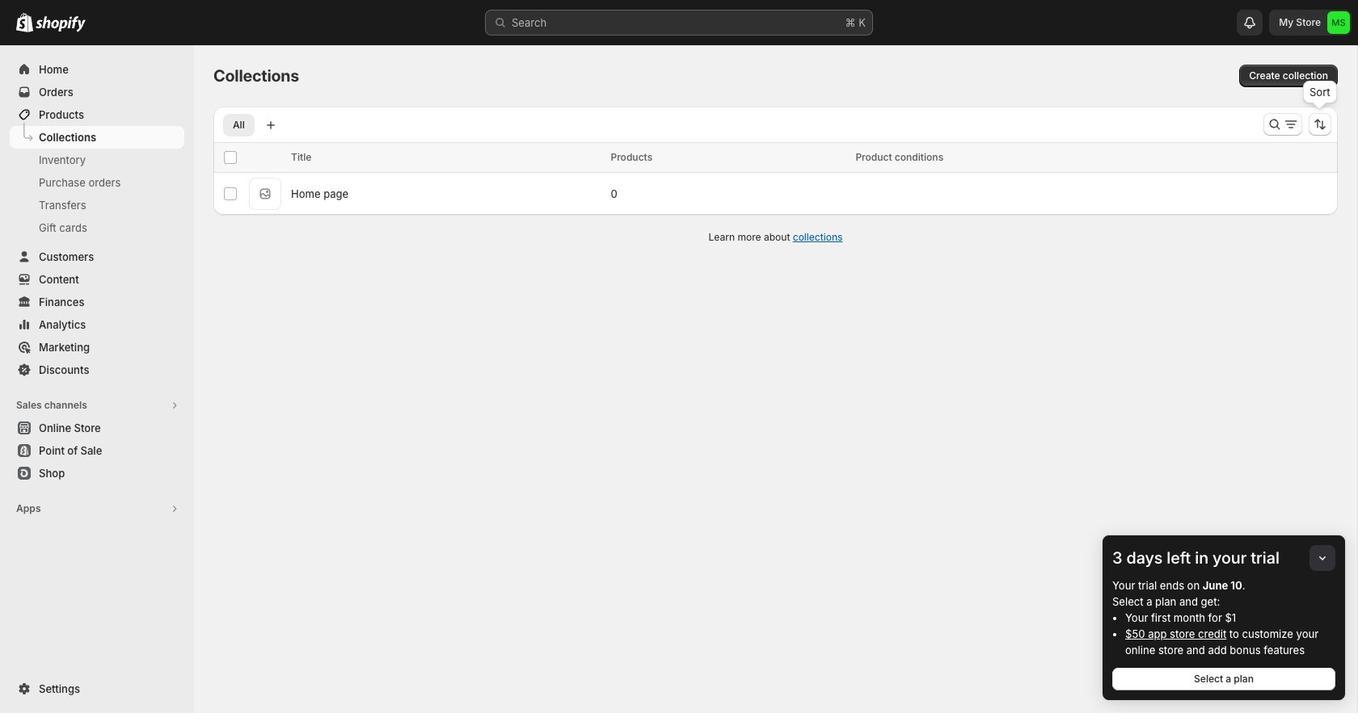 Task type: locate. For each thing, give the bounding box(es) containing it.
0 horizontal spatial shopify image
[[16, 13, 33, 32]]

1 horizontal spatial shopify image
[[36, 16, 86, 32]]

shopify image
[[16, 13, 33, 32], [36, 16, 86, 32]]



Task type: describe. For each thing, give the bounding box(es) containing it.
my store image
[[1328, 11, 1350, 34]]



Task type: vqa. For each thing, say whether or not it's contained in the screenshot.
first Headband from the top
no



